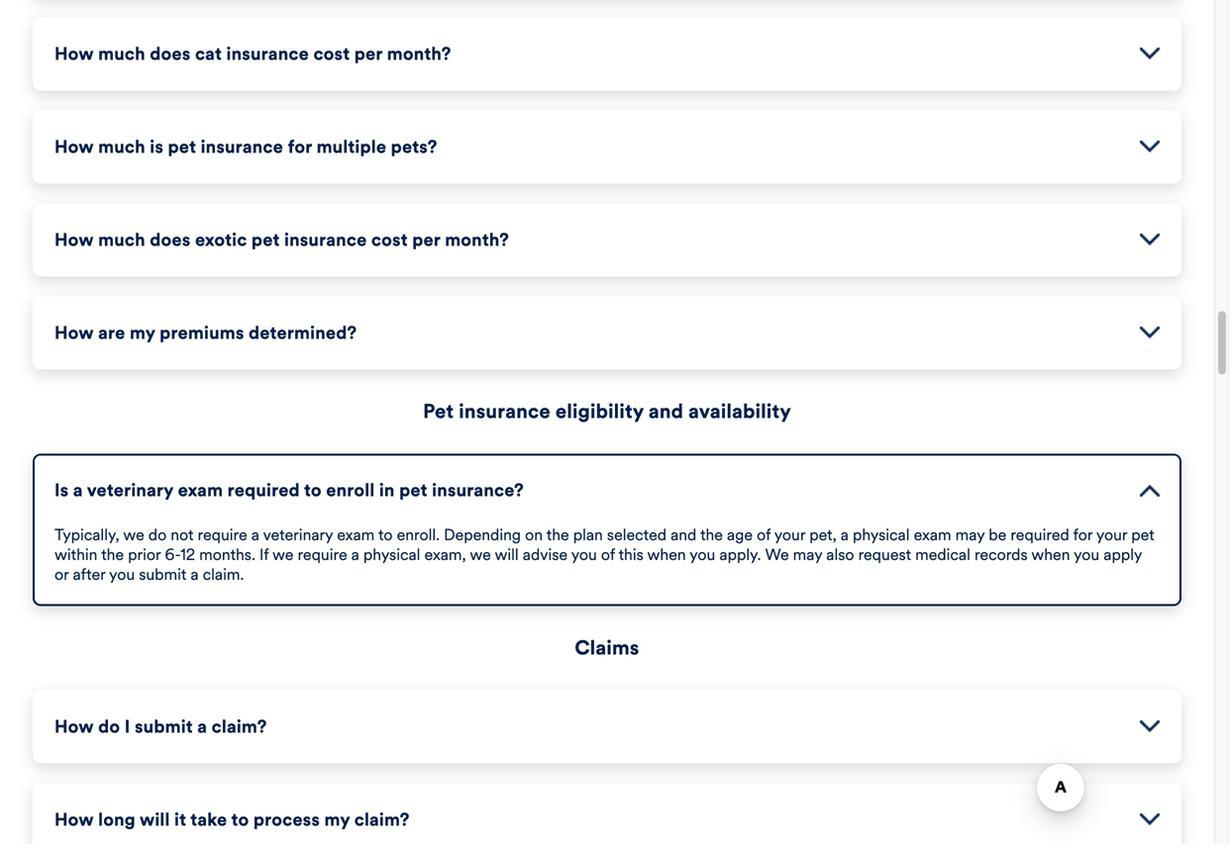 Task type: describe. For each thing, give the bounding box(es) containing it.
request
[[858, 545, 911, 565]]

will
[[495, 545, 519, 565]]

2 when from the left
[[1031, 545, 1070, 565]]

pet
[[1131, 525, 1154, 545]]

selected
[[607, 525, 667, 545]]

insurance
[[459, 400, 551, 424]]

1 horizontal spatial physical
[[853, 525, 910, 545]]

be
[[989, 525, 1006, 545]]

records
[[974, 545, 1028, 565]]

depending
[[444, 525, 521, 545]]

a left to
[[351, 545, 359, 565]]

claims
[[575, 636, 639, 661]]

1 horizontal spatial may
[[955, 525, 985, 545]]

apply.
[[719, 545, 761, 565]]

6-
[[165, 545, 180, 565]]

1 horizontal spatial require
[[298, 545, 347, 565]]

typically,
[[54, 525, 119, 545]]

for
[[1073, 525, 1093, 545]]

age
[[727, 525, 753, 545]]

apply
[[1104, 545, 1142, 565]]

1 horizontal spatial the
[[546, 525, 569, 545]]

0 horizontal spatial we
[[123, 525, 144, 545]]

a right pet,
[[841, 525, 849, 545]]

exam,
[[424, 545, 466, 565]]

you left apply.
[[690, 545, 715, 565]]

pet
[[423, 400, 454, 424]]

we
[[765, 545, 789, 565]]

if
[[259, 545, 269, 565]]

1 exam from the left
[[337, 525, 375, 545]]

this
[[619, 545, 644, 565]]

after
[[73, 565, 105, 585]]

availability
[[688, 400, 791, 424]]

claim.
[[203, 565, 244, 585]]

typically, we do not require a veterinary exam to                         enroll. depending on the plan selected and the age of                         your pet, a physical exam may be required for your pet within the prior 6-12 months. if we require a physical                         exam, we will advise you of this when you apply. we may                         also request medical records when you apply or after you                         submit a claim.
[[54, 525, 1154, 585]]

a left veterinary
[[251, 525, 259, 545]]

0 horizontal spatial may
[[793, 545, 822, 565]]

or
[[54, 565, 69, 585]]

advise
[[523, 545, 568, 565]]

enroll.
[[397, 525, 440, 545]]

1 your from the left
[[774, 525, 805, 545]]



Task type: vqa. For each thing, say whether or not it's contained in the screenshot.
the
yes



Task type: locate. For each thing, give the bounding box(es) containing it.
not
[[171, 525, 194, 545]]

prior
[[128, 545, 161, 565]]

you
[[571, 545, 597, 565], [690, 545, 715, 565], [1074, 545, 1099, 565], [109, 565, 135, 585]]

of right age
[[757, 525, 771, 545]]

and right selected
[[671, 525, 697, 545]]

also
[[826, 545, 854, 565]]

we left the will
[[470, 545, 491, 565]]

may
[[955, 525, 985, 545], [793, 545, 822, 565]]

exam right request
[[914, 525, 951, 545]]

you right after at bottom
[[109, 565, 135, 585]]

0 vertical spatial and
[[649, 400, 684, 424]]

require
[[198, 525, 247, 545], [298, 545, 347, 565]]

1 horizontal spatial exam
[[914, 525, 951, 545]]

physical left 'exam,'
[[363, 545, 420, 565]]

may right we
[[793, 545, 822, 565]]

of
[[757, 525, 771, 545], [601, 545, 615, 565]]

eligibility
[[556, 400, 644, 424]]

0 horizontal spatial when
[[647, 545, 686, 565]]

2 horizontal spatial we
[[470, 545, 491, 565]]

1 horizontal spatial of
[[757, 525, 771, 545]]

physical right pet,
[[853, 525, 910, 545]]

submit
[[139, 565, 186, 585]]

2 your from the left
[[1096, 525, 1127, 545]]

your left pet,
[[774, 525, 805, 545]]

0 horizontal spatial of
[[601, 545, 615, 565]]

pet,
[[809, 525, 837, 545]]

to
[[378, 525, 393, 545]]

1 vertical spatial and
[[671, 525, 697, 545]]

physical
[[853, 525, 910, 545], [363, 545, 420, 565]]

within
[[54, 545, 97, 565]]

a
[[251, 525, 259, 545], [841, 525, 849, 545], [351, 545, 359, 565], [191, 565, 199, 585]]

the
[[546, 525, 569, 545], [700, 525, 723, 545], [101, 545, 124, 565]]

we
[[123, 525, 144, 545], [272, 545, 294, 565], [470, 545, 491, 565]]

0 horizontal spatial exam
[[337, 525, 375, 545]]

exam left to
[[337, 525, 375, 545]]

plan
[[573, 525, 603, 545]]

medical
[[915, 545, 970, 565]]

require up claim.
[[198, 525, 247, 545]]

the left prior at left
[[101, 545, 124, 565]]

1 horizontal spatial we
[[272, 545, 294, 565]]

required
[[1011, 525, 1069, 545]]

0 horizontal spatial require
[[198, 525, 247, 545]]

of left this
[[601, 545, 615, 565]]

when
[[647, 545, 686, 565], [1031, 545, 1070, 565]]

pet insurance eligibility and availability
[[423, 400, 791, 424]]

you left the apply
[[1074, 545, 1099, 565]]

and
[[649, 400, 684, 424], [671, 525, 697, 545]]

when right this
[[647, 545, 686, 565]]

0 horizontal spatial physical
[[363, 545, 420, 565]]

1 horizontal spatial your
[[1096, 525, 1127, 545]]

and right the eligibility
[[649, 400, 684, 424]]

may left be
[[955, 525, 985, 545]]

exam
[[337, 525, 375, 545], [914, 525, 951, 545]]

months.
[[199, 545, 255, 565]]

your
[[774, 525, 805, 545], [1096, 525, 1127, 545]]

we left do
[[123, 525, 144, 545]]

when left for
[[1031, 545, 1070, 565]]

the right on
[[546, 525, 569, 545]]

your right for
[[1096, 525, 1127, 545]]

1 when from the left
[[647, 545, 686, 565]]

2 horizontal spatial the
[[700, 525, 723, 545]]

do
[[148, 525, 167, 545]]

you right the advise
[[571, 545, 597, 565]]

and inside the typically, we do not require a veterinary exam to                         enroll. depending on the plan selected and the age of                         your pet, a physical exam may be required for your pet within the prior 6-12 months. if we require a physical                         exam, we will advise you of this when you apply. we may                         also request medical records when you apply or after you                         submit a claim.
[[671, 525, 697, 545]]

a left claim.
[[191, 565, 199, 585]]

2 exam from the left
[[914, 525, 951, 545]]

0 horizontal spatial the
[[101, 545, 124, 565]]

0 horizontal spatial your
[[774, 525, 805, 545]]

on
[[525, 525, 543, 545]]

we right if
[[272, 545, 294, 565]]

1 horizontal spatial when
[[1031, 545, 1070, 565]]

veterinary
[[263, 525, 333, 545]]

the left age
[[700, 525, 723, 545]]

require right if
[[298, 545, 347, 565]]

12
[[180, 545, 195, 565]]



